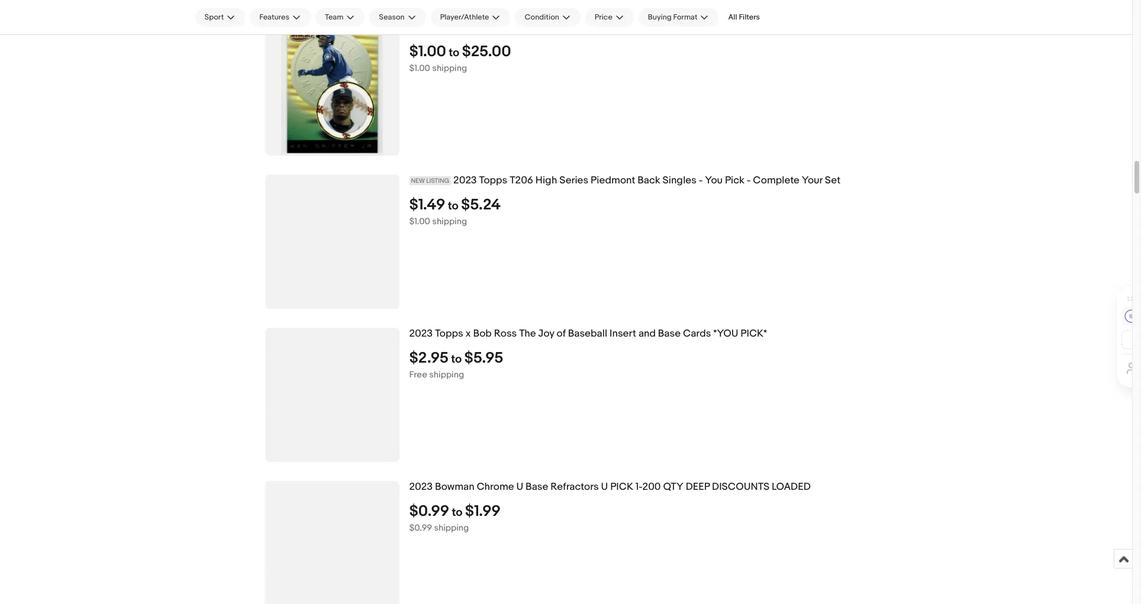 Task type: vqa. For each thing, say whether or not it's contained in the screenshot.
the right "Topps"
yes



Task type: describe. For each thing, give the bounding box(es) containing it.
ken
[[410, 22, 429, 33]]

1 - from the left
[[699, 175, 703, 187]]

cards
[[488, 22, 514, 33]]

1 vertical spatial base
[[526, 482, 549, 494]]

$2.95 to $5.95 free shipping
[[410, 350, 504, 381]]

$25.00
[[462, 43, 511, 61]]

ross
[[494, 328, 517, 340]]

set
[[825, 175, 841, 187]]

2023 bowman chrome u base refractors u pick 1-200 qty deep discounts loaded
[[410, 482, 811, 494]]

deep
[[686, 482, 710, 494]]

ken griffey jr cards ***** u pick ***** (buy 2 or more for 50% discount) link
[[410, 22, 998, 34]]

new
[[411, 177, 425, 185]]

1 horizontal spatial u
[[537, 22, 544, 33]]

of
[[557, 328, 566, 340]]

and
[[639, 328, 656, 340]]

0 horizontal spatial u
[[517, 482, 524, 494]]

buying format
[[648, 12, 698, 22]]

pick
[[725, 175, 745, 187]]

listing
[[427, 177, 450, 185]]

high
[[536, 175, 557, 187]]

$1.00 for $1.49
[[410, 216, 430, 228]]

complete
[[754, 175, 800, 187]]

price button
[[586, 8, 634, 27]]

$1.49
[[410, 196, 446, 215]]

you
[[706, 175, 723, 187]]

refractors
[[551, 482, 599, 494]]

player/athlete
[[440, 12, 489, 22]]

to for $2.95
[[451, 353, 462, 367]]

ken griffey jr cards ***** u pick ***** (buy 2 or more for 50% discount)
[[410, 22, 752, 33]]

player/athlete button
[[431, 8, 511, 27]]

1 $0.99 from the top
[[410, 503, 450, 521]]

shipping for $1.49
[[432, 216, 467, 228]]

all
[[729, 12, 738, 22]]

shipping for $0.99
[[434, 523, 469, 534]]

season button
[[370, 8, 426, 27]]

1 $1.00 from the top
[[410, 43, 447, 61]]

200
[[643, 482, 661, 494]]

piedmont
[[591, 175, 636, 187]]

for
[[660, 22, 672, 33]]

more
[[633, 22, 657, 33]]

$5.24
[[461, 196, 501, 215]]

baseball
[[568, 328, 608, 340]]

0 vertical spatial topps
[[479, 175, 508, 187]]

condition
[[525, 12, 560, 22]]

2023 for $2.95
[[410, 328, 433, 340]]

team button
[[316, 8, 365, 27]]

0 vertical spatial base
[[658, 328, 681, 340]]

discount)
[[698, 22, 752, 33]]

or
[[622, 22, 631, 33]]

features button
[[250, 8, 311, 27]]

to for $1.00
[[449, 46, 460, 60]]

$1.00 to $25.00 $1.00 shipping
[[410, 43, 511, 74]]



Task type: locate. For each thing, give the bounding box(es) containing it.
1 horizontal spatial -
[[747, 175, 751, 187]]

1 vertical spatial $1.00
[[410, 63, 430, 74]]

2023 left bowman
[[410, 482, 433, 494]]

$1.99
[[465, 503, 501, 521]]

0 vertical spatial $1.00
[[410, 43, 447, 61]]

condition button
[[516, 8, 581, 27]]

topps
[[479, 175, 508, 187], [435, 328, 464, 340]]

2 vertical spatial $1.00
[[410, 216, 430, 228]]

$1.49 to $5.24 $1.00 shipping
[[410, 196, 501, 228]]

- right pick
[[747, 175, 751, 187]]

0 horizontal spatial topps
[[435, 328, 464, 340]]

$1.00
[[410, 43, 447, 61], [410, 63, 430, 74], [410, 216, 430, 228]]

back
[[638, 175, 661, 187]]

shipping inside $1.49 to $5.24 $1.00 shipping
[[432, 216, 467, 228]]

base left refractors at the bottom of the page
[[526, 482, 549, 494]]

x
[[466, 328, 471, 340]]

2
[[614, 22, 620, 33]]

to inside $1.00 to $25.00 $1.00 shipping
[[449, 46, 460, 60]]

your
[[802, 175, 823, 187]]

shipping inside the $2.95 to $5.95 free shipping
[[430, 370, 464, 381]]

shipping down the $25.00 in the top of the page
[[432, 63, 467, 74]]

team
[[325, 12, 344, 22]]

qty
[[664, 482, 684, 494]]

jr
[[474, 22, 486, 33]]

0 horizontal spatial base
[[526, 482, 549, 494]]

1 horizontal spatial *****
[[571, 22, 590, 33]]

2023
[[454, 175, 477, 187], [410, 328, 433, 340], [410, 482, 433, 494]]

2023 for $0.99
[[410, 482, 433, 494]]

joy
[[539, 328, 555, 340]]

ken griffey jr cards ***** u pick ***** (buy 2 or more for 50% discount) image
[[282, 22, 383, 156]]

1 horizontal spatial pick
[[611, 482, 634, 494]]

1 horizontal spatial base
[[658, 328, 681, 340]]

to left $5.95
[[451, 353, 462, 367]]

shipping down $1.49
[[432, 216, 467, 228]]

pick left (buy
[[546, 22, 569, 33]]

2023 up $2.95
[[410, 328, 433, 340]]

0 vertical spatial $0.99
[[410, 503, 450, 521]]

bowman
[[435, 482, 475, 494]]

$1.00 inside $1.49 to $5.24 $1.00 shipping
[[410, 216, 430, 228]]

0 vertical spatial 2023
[[454, 175, 477, 187]]

(buy
[[592, 22, 612, 33]]

to inside "$0.99 to $1.99 $0.99 shipping"
[[452, 507, 463, 520]]

-
[[699, 175, 703, 187], [747, 175, 751, 187]]

3 $1.00 from the top
[[410, 216, 430, 228]]

to for $0.99
[[452, 507, 463, 520]]

the
[[519, 328, 536, 340]]

to right $1.49
[[448, 200, 459, 213]]

***** left (buy
[[571, 22, 590, 33]]

1 vertical spatial 2023
[[410, 328, 433, 340]]

to
[[449, 46, 460, 60], [448, 200, 459, 213], [451, 353, 462, 367], [452, 507, 463, 520]]

shipping
[[432, 63, 467, 74], [432, 216, 467, 228], [430, 370, 464, 381], [434, 523, 469, 534]]

u right refractors at the bottom of the page
[[601, 482, 608, 494]]

0 vertical spatial pick
[[546, 22, 569, 33]]

u
[[537, 22, 544, 33], [517, 482, 524, 494], [601, 482, 608, 494]]

cards
[[683, 328, 711, 340]]

to for $1.49
[[448, 200, 459, 213]]

topps up $5.24
[[479, 175, 508, 187]]

$2.95
[[410, 350, 449, 368]]

shipping inside $1.00 to $25.00 $1.00 shipping
[[432, 63, 467, 74]]

2023 topps x bob ross the joy of baseball insert and base cards *you pick*
[[410, 328, 768, 340]]

$5.95
[[465, 350, 504, 368]]

filters
[[739, 12, 760, 22]]

$0.99 to $1.99 $0.99 shipping
[[410, 503, 501, 534]]

1 vertical spatial pick
[[611, 482, 634, 494]]

buying format button
[[639, 8, 719, 27]]

insert
[[610, 328, 637, 340]]

$1.00 for $1.00
[[410, 63, 430, 74]]

pick
[[546, 22, 569, 33], [611, 482, 634, 494]]

buying
[[648, 12, 672, 22]]

topps left x on the bottom
[[435, 328, 464, 340]]

2023 right listing
[[454, 175, 477, 187]]

$0.99
[[410, 503, 450, 521], [410, 523, 432, 534]]

t206
[[510, 175, 534, 187]]

free
[[410, 370, 428, 381]]

pick*
[[741, 328, 768, 340]]

- left you
[[699, 175, 703, 187]]

features
[[260, 12, 290, 22]]

2023 bowman chrome u base refractors u pick 1-200 qty deep discounts loaded link
[[410, 482, 998, 494]]

shipping down $2.95
[[430, 370, 464, 381]]

u right chrome at the left of page
[[517, 482, 524, 494]]

singles
[[663, 175, 697, 187]]

shipping inside "$0.99 to $1.99 $0.99 shipping"
[[434, 523, 469, 534]]

to inside $1.49 to $5.24 $1.00 shipping
[[448, 200, 459, 213]]

all filters button
[[724, 8, 765, 27]]

season
[[379, 12, 405, 22]]

shipping for $2.95
[[430, 370, 464, 381]]

50%
[[674, 22, 696, 33]]

0 horizontal spatial *****
[[516, 22, 535, 33]]

2 vertical spatial 2023
[[410, 482, 433, 494]]

1 vertical spatial $0.99
[[410, 523, 432, 534]]

new listing 2023 topps t206 high series piedmont back singles - you pick - complete your set
[[411, 175, 841, 187]]

base
[[658, 328, 681, 340], [526, 482, 549, 494]]

2 $0.99 from the top
[[410, 523, 432, 534]]

to inside the $2.95 to $5.95 free shipping
[[451, 353, 462, 367]]

loaded
[[772, 482, 811, 494]]

1 horizontal spatial topps
[[479, 175, 508, 187]]

0 horizontal spatial pick
[[546, 22, 569, 33]]

2 $1.00 from the top
[[410, 63, 430, 74]]

to left $1.99
[[452, 507, 463, 520]]

***** right cards
[[516, 22, 535, 33]]

*you
[[714, 328, 739, 340]]

2 - from the left
[[747, 175, 751, 187]]

price
[[595, 12, 613, 22]]

base right and
[[658, 328, 681, 340]]

bob
[[473, 328, 492, 340]]

2 ***** from the left
[[571, 22, 590, 33]]

shipping down $1.99
[[434, 523, 469, 534]]

griffey
[[431, 22, 471, 33]]

sport button
[[195, 8, 245, 27]]

shipping for $1.00
[[432, 63, 467, 74]]

series
[[560, 175, 589, 187]]

to down griffey
[[449, 46, 460, 60]]

all filters
[[729, 12, 760, 22]]

pick left 1-
[[611, 482, 634, 494]]

discounts
[[712, 482, 770, 494]]

format
[[674, 12, 698, 22]]

2 horizontal spatial u
[[601, 482, 608, 494]]

2023 topps x bob ross the joy of baseball insert and base cards *you pick* link
[[410, 328, 998, 341]]

1 ***** from the left
[[516, 22, 535, 33]]

sport
[[205, 12, 224, 22]]

0 horizontal spatial -
[[699, 175, 703, 187]]

chrome
[[477, 482, 514, 494]]

u right cards
[[537, 22, 544, 33]]

1 vertical spatial topps
[[435, 328, 464, 340]]

1-
[[636, 482, 643, 494]]

*****
[[516, 22, 535, 33], [571, 22, 590, 33]]



